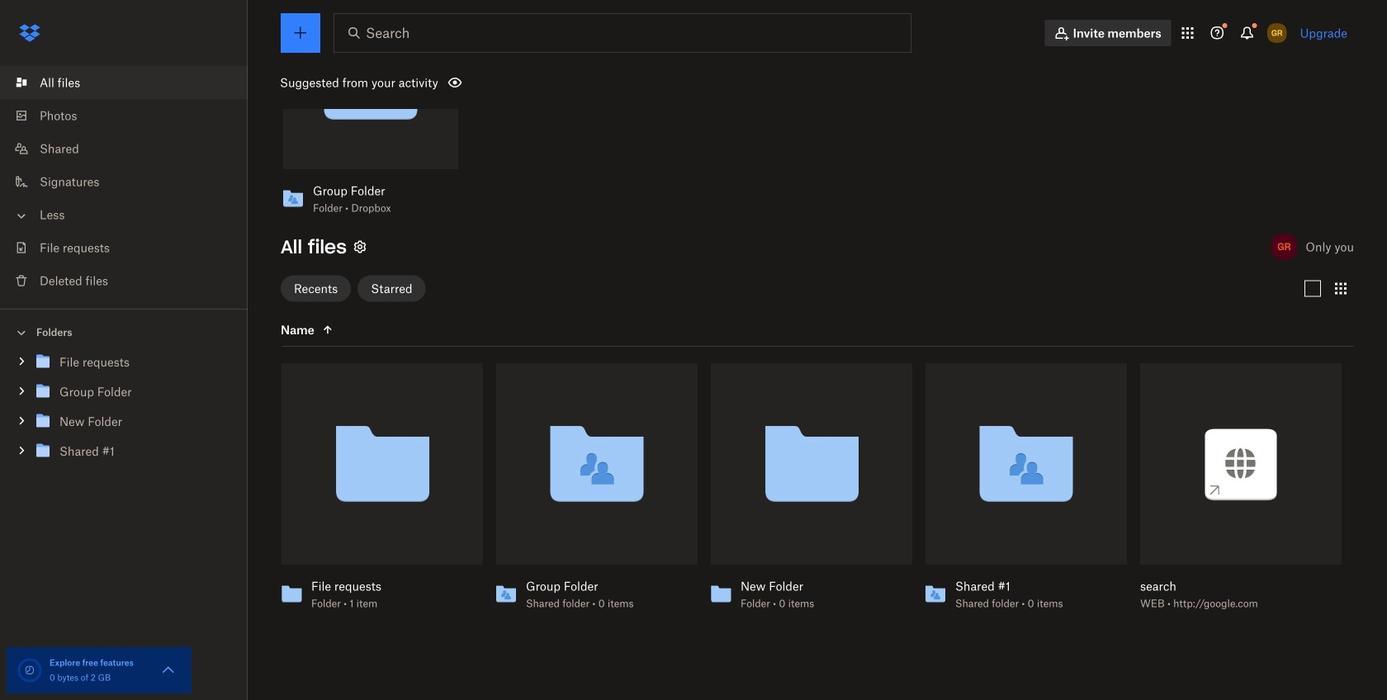 Task type: locate. For each thing, give the bounding box(es) containing it.
less image
[[13, 208, 30, 224]]

list
[[0, 56, 248, 309]]

folder, new folder row
[[704, 363, 913, 621]]

folder settings image
[[350, 237, 370, 257]]

group
[[0, 344, 248, 479]]

quota usage image
[[17, 657, 43, 684]]

file, search.web row
[[1134, 363, 1342, 621]]

list item
[[0, 66, 248, 99]]

quota usage progress bar
[[17, 657, 43, 684]]



Task type: vqa. For each thing, say whether or not it's contained in the screenshot.
"Make"
no



Task type: describe. For each thing, give the bounding box(es) containing it.
dropbox image
[[13, 17, 46, 50]]

shared folder, group folder row
[[490, 363, 698, 621]]

Search in folder "Dropbox" text field
[[366, 23, 877, 43]]

shared folder, shared #1 row
[[919, 363, 1127, 621]]

folder, file requests row
[[275, 363, 483, 621]]



